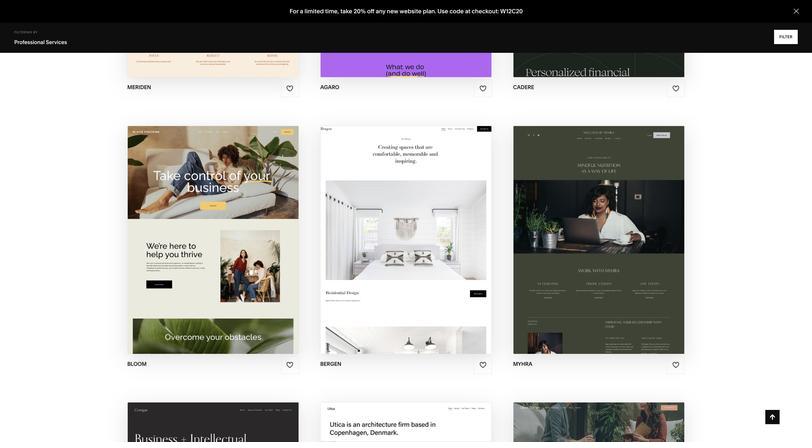 Task type: describe. For each thing, give the bounding box(es) containing it.
use
[[437, 8, 448, 15]]

start with bloom
[[178, 227, 241, 235]]

services
[[46, 39, 67, 45]]

preview for preview bloom
[[186, 240, 215, 247]]

cadere
[[513, 84, 534, 91]]

clove image
[[514, 403, 685, 442]]

website
[[400, 8, 422, 15]]

preview bergen link
[[378, 235, 434, 253]]

preview myhra
[[572, 240, 626, 247]]

add agaro to your favorites list image
[[480, 85, 487, 92]]

preview bergen
[[378, 240, 434, 247]]

start with myhra
[[564, 227, 627, 235]]

plan.
[[423, 8, 436, 15]]

add cadere to your favorites list image
[[673, 85, 680, 92]]

w12c20
[[500, 8, 523, 15]]

with for bergen
[[391, 227, 408, 235]]

start with bergen button
[[370, 222, 442, 240]]

code
[[450, 8, 464, 15]]

corrigan image
[[128, 403, 299, 442]]

meriden
[[127, 84, 151, 91]]

with for myhra
[[586, 227, 602, 235]]

for
[[290, 8, 299, 15]]

cadere image
[[514, 0, 685, 77]]

preview for preview bergen
[[378, 240, 407, 247]]

bergen image
[[321, 126, 492, 354]]

agaro image
[[321, 0, 492, 77]]

myhra inside button
[[604, 227, 627, 235]]

start for preview bergen
[[370, 227, 390, 235]]

start for preview bloom
[[178, 227, 198, 235]]

back to top image
[[769, 414, 776, 421]]

filter button
[[775, 30, 798, 44]]

preview for preview myhra
[[572, 240, 601, 247]]

20%
[[354, 8, 366, 15]]

take
[[340, 8, 352, 15]]

bloom inside the preview bloom link
[[216, 240, 240, 247]]

bergen inside button
[[409, 227, 435, 235]]

at
[[465, 8, 470, 15]]

new
[[387, 8, 398, 15]]

professional services
[[14, 39, 67, 45]]

filtering
[[14, 30, 32, 34]]



Task type: locate. For each thing, give the bounding box(es) containing it.
3 start from the left
[[564, 227, 584, 235]]

bloom image
[[128, 126, 299, 354]]

with inside button
[[391, 227, 408, 235]]

3 preview from the left
[[572, 240, 601, 247]]

1 preview from the left
[[378, 240, 407, 247]]

agaro
[[320, 84, 339, 91]]

2 horizontal spatial start
[[564, 227, 584, 235]]

start inside button
[[178, 227, 198, 235]]

start inside button
[[370, 227, 390, 235]]

0 vertical spatial bloom
[[217, 227, 241, 235]]

start with bergen
[[370, 227, 435, 235]]

bloom inside start with bloom button
[[217, 227, 241, 235]]

2 preview from the left
[[186, 240, 215, 247]]

1 horizontal spatial start
[[370, 227, 390, 235]]

filtering by
[[14, 30, 38, 34]]

0 horizontal spatial preview
[[186, 240, 215, 247]]

add myhra to your favorites list image
[[673, 362, 680, 369]]

bloom
[[217, 227, 241, 235], [216, 240, 240, 247], [127, 361, 147, 367]]

add bloom to your favorites list image
[[286, 362, 294, 369]]

2 vertical spatial bergen
[[320, 361, 341, 367]]

limited
[[305, 8, 324, 15]]

start up the preview bloom
[[178, 227, 198, 235]]

0 vertical spatial bergen
[[409, 227, 435, 235]]

2 vertical spatial myhra
[[513, 361, 533, 367]]

start for preview myhra
[[564, 227, 584, 235]]

start with myhra button
[[564, 222, 634, 240]]

preview down the start with bloom
[[186, 240, 215, 247]]

meriden image
[[128, 0, 299, 77]]

preview bloom
[[186, 240, 240, 247]]

1 vertical spatial myhra
[[602, 240, 626, 247]]

a
[[300, 8, 303, 15]]

off
[[367, 8, 374, 15]]

1 start from the left
[[370, 227, 390, 235]]

myhra
[[604, 227, 627, 235], [602, 240, 626, 247], [513, 361, 533, 367]]

1 vertical spatial bloom
[[216, 240, 240, 247]]

0 vertical spatial myhra
[[604, 227, 627, 235]]

start inside button
[[564, 227, 584, 235]]

1 horizontal spatial preview
[[378, 240, 407, 247]]

any
[[376, 8, 385, 15]]

with up the preview bergen
[[391, 227, 408, 235]]

bergen
[[409, 227, 435, 235], [408, 240, 434, 247], [320, 361, 341, 367]]

start up the preview myhra
[[564, 227, 584, 235]]

1 vertical spatial bergen
[[408, 240, 434, 247]]

preview myhra link
[[572, 235, 626, 253]]

2 horizontal spatial with
[[586, 227, 602, 235]]

add meriden to your favorites list image
[[286, 85, 294, 92]]

with up the preview bloom
[[199, 227, 216, 235]]

with inside button
[[199, 227, 216, 235]]

for a limited time, take 20% off any new website plan. use code at checkout: w12c20
[[290, 8, 523, 15]]

1 horizontal spatial with
[[391, 227, 408, 235]]

start
[[370, 227, 390, 235], [178, 227, 198, 235], [564, 227, 584, 235]]

2 with from the left
[[199, 227, 216, 235]]

myhra image
[[514, 126, 685, 354]]

start up the preview bergen
[[370, 227, 390, 235]]

filter
[[780, 34, 793, 39]]

0 horizontal spatial start
[[178, 227, 198, 235]]

utica image
[[321, 403, 492, 442]]

2 start from the left
[[178, 227, 198, 235]]

0 horizontal spatial with
[[199, 227, 216, 235]]

2 horizontal spatial preview
[[572, 240, 601, 247]]

3 with from the left
[[586, 227, 602, 235]]

with up the preview myhra
[[586, 227, 602, 235]]

with
[[391, 227, 408, 235], [199, 227, 216, 235], [586, 227, 602, 235]]

professional
[[14, 39, 45, 45]]

preview down start with myhra
[[572, 240, 601, 247]]

preview bloom link
[[186, 235, 240, 253]]

with inside button
[[586, 227, 602, 235]]

by
[[33, 30, 38, 34]]

start with bloom button
[[178, 222, 248, 240]]

2 vertical spatial bloom
[[127, 361, 147, 367]]

with for bloom
[[199, 227, 216, 235]]

time,
[[325, 8, 339, 15]]

checkout:
[[472, 8, 499, 15]]

1 with from the left
[[391, 227, 408, 235]]

add bergen to your favorites list image
[[480, 362, 487, 369]]

preview
[[378, 240, 407, 247], [186, 240, 215, 247], [572, 240, 601, 247]]

preview down start with bergen
[[378, 240, 407, 247]]



Task type: vqa. For each thing, say whether or not it's contained in the screenshot.
the bottom do
no



